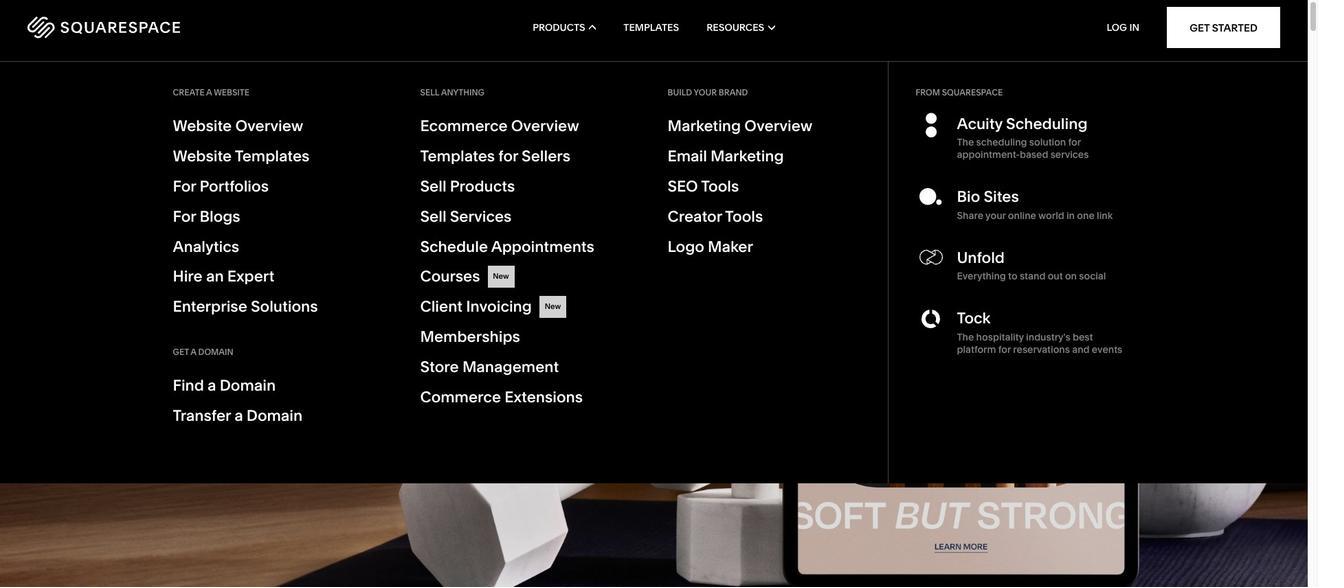 Task type: describe. For each thing, give the bounding box(es) containing it.
enterprise solutions link
[[173, 297, 393, 319]]

new for client invoicing
[[545, 302, 561, 312]]

to inside 'unfold everything to stand out on social'
[[1009, 270, 1018, 283]]

a for get
[[191, 347, 197, 358]]

scheduling
[[977, 136, 1028, 149]]

create
[[173, 87, 205, 98]]

industry's
[[1027, 331, 1071, 344]]

ecommerce
[[420, 117, 508, 135]]

log             in link
[[1107, 21, 1140, 34]]

bio
[[958, 188, 981, 207]]

marketing overview link
[[668, 116, 888, 137]]

store management link
[[420, 357, 641, 379]]

reservations
[[1014, 344, 1071, 356]]

for portfolios link
[[173, 176, 393, 198]]

events
[[1093, 344, 1123, 356]]

courses
[[420, 268, 480, 286]]

templates for templates
[[624, 21, 679, 34]]

ecommerce overview link
[[420, 116, 641, 137]]

website
[[214, 87, 250, 98]]

sell services
[[420, 207, 512, 226]]

the hospitality industry's best platform for reservations and events
[[958, 331, 1123, 356]]

hospitality
[[977, 331, 1024, 344]]

share
[[958, 210, 984, 222]]

anything
[[441, 87, 485, 98]]

analytics link
[[173, 236, 393, 258]]

products button
[[533, 0, 596, 55]]

from
[[916, 87, 941, 98]]

sell for sell anything
[[420, 87, 440, 98]]

unfold
[[958, 249, 1005, 267]]

on
[[1066, 270, 1078, 283]]

tock
[[958, 310, 991, 328]]

hire
[[173, 268, 203, 286]]

seo tools
[[668, 177, 739, 196]]

logo maker link
[[668, 236, 888, 258]]

creator tools
[[668, 207, 763, 226]]

1 vertical spatial products
[[450, 177, 515, 196]]

website overview
[[173, 117, 303, 135]]

online
[[1009, 210, 1037, 222]]

hire an expert link
[[173, 266, 393, 288]]

sellers
[[522, 147, 571, 166]]

best
[[1073, 331, 1094, 344]]

for for for blogs
[[173, 207, 196, 226]]

sell services link
[[420, 206, 641, 228]]

no credit card required.
[[192, 347, 314, 360]]

domain for get a domain
[[198, 347, 234, 358]]

share your online world in one link
[[958, 210, 1113, 222]]

schedule
[[420, 238, 488, 256]]

extensions
[[505, 389, 583, 407]]

tools for seo tools
[[702, 177, 739, 196]]

0 vertical spatial marketing
[[668, 117, 741, 135]]

stand
[[1020, 270, 1046, 283]]

your for build
[[694, 87, 717, 98]]

management
[[463, 358, 559, 377]]

for for acuity
[[1069, 136, 1082, 149]]

website templates link
[[173, 146, 393, 168]]

create a website
[[173, 87, 250, 98]]

get a domain
[[173, 347, 234, 358]]

transfer
[[173, 407, 231, 426]]

the inside the hospitality industry's best platform for reservations and events
[[958, 331, 975, 344]]

store
[[420, 358, 459, 377]]

templates for templates for sellers
[[420, 147, 495, 166]]

social
[[1080, 270, 1107, 283]]

transfer a domain
[[173, 407, 303, 426]]

no
[[192, 347, 207, 360]]

acuity scheduling the scheduling solution for appointment-based services
[[958, 115, 1089, 161]]

in
[[1067, 210, 1075, 222]]

seo tools link
[[668, 176, 888, 198]]

for for for portfolios
[[173, 177, 196, 196]]

and
[[1073, 344, 1090, 356]]

commerce extensions
[[420, 389, 583, 407]]

a for create
[[206, 87, 212, 98]]

domain for find a domain
[[220, 377, 276, 396]]

find a domain link
[[173, 376, 393, 398]]

card
[[242, 347, 265, 360]]

overview for templates
[[235, 117, 303, 135]]

sell products link
[[420, 176, 641, 198]]

commerce extensions link
[[420, 387, 641, 409]]

your for share
[[986, 210, 1006, 222]]

sell for sell products
[[420, 177, 447, 196]]

new for courses
[[493, 272, 509, 282]]

world
[[1039, 210, 1065, 222]]

tools for creator tools
[[726, 207, 763, 226]]

templates inside website templates link
[[235, 147, 310, 166]]

brand
[[719, 87, 748, 98]]

one
[[1078, 210, 1095, 222]]

1 vertical spatial marketing
[[711, 147, 784, 166]]

from squarespace
[[916, 87, 1003, 98]]

maker
[[708, 238, 754, 256]]

for portfolios
[[173, 177, 269, 196]]

resources button
[[707, 0, 776, 55]]



Task type: locate. For each thing, give the bounding box(es) containing it.
overview up "sellers" at the left of page
[[511, 117, 579, 135]]

1 overview from the left
[[235, 117, 303, 135]]

sell products
[[420, 177, 515, 196]]

2 for from the top
[[173, 207, 196, 226]]

2 overview from the left
[[511, 117, 579, 135]]

logo maker
[[668, 238, 754, 256]]

2 horizontal spatial templates
[[624, 21, 679, 34]]

website up for portfolios
[[173, 147, 232, 166]]

for
[[173, 177, 196, 196], [173, 207, 196, 226]]

build your brand
[[668, 87, 748, 98]]

1 horizontal spatial your
[[986, 210, 1006, 222]]

everything
[[958, 270, 1007, 283]]

for for the
[[999, 344, 1011, 356]]

1 vertical spatial website
[[173, 147, 232, 166]]

templates link
[[624, 0, 679, 55]]

a left credit
[[191, 347, 197, 358]]

0 horizontal spatial templates
[[235, 147, 310, 166]]

website templates
[[173, 147, 310, 166]]

a right create
[[206, 87, 212, 98]]

a inside "link"
[[235, 407, 243, 426]]

email
[[668, 147, 707, 166]]

for blogs
[[173, 207, 240, 226]]

the down acuity
[[958, 136, 975, 149]]

get started
[[1190, 21, 1258, 34]]

overview up website templates link
[[235, 117, 303, 135]]

1 vertical spatial tools
[[726, 207, 763, 226]]

1 horizontal spatial templates
[[420, 147, 495, 166]]

appointments
[[491, 238, 595, 256]]

find a domain
[[173, 377, 276, 396]]

marketing down marketing overview
[[711, 147, 784, 166]]

get for get started
[[1190, 21, 1210, 34]]

email marketing
[[668, 147, 784, 166]]

1 for from the top
[[173, 177, 196, 196]]

for down ecommerce overview
[[499, 147, 518, 166]]

0 horizontal spatial products
[[450, 177, 515, 196]]

memberships
[[420, 328, 520, 347]]

products inside button
[[533, 21, 586, 34]]

for right 'platform'
[[999, 344, 1011, 356]]

for inside the hospitality industry's best platform for reservations and events
[[999, 344, 1011, 356]]

memberships link
[[420, 327, 641, 349]]

link
[[1097, 210, 1113, 222]]

for
[[1069, 136, 1082, 149], [499, 147, 518, 166], [999, 344, 1011, 356]]

expert
[[227, 268, 274, 286]]

scheduling
[[1007, 115, 1088, 133]]

log
[[1107, 21, 1128, 34]]

for right "solution"
[[1069, 136, 1082, 149]]

domain for transfer a domain
[[247, 407, 303, 426]]

your right build
[[694, 87, 717, 98]]

logo
[[668, 238, 705, 256]]

0 horizontal spatial your
[[694, 87, 717, 98]]

new
[[493, 272, 509, 282], [545, 302, 561, 312]]

schedule appointments
[[420, 238, 595, 256]]

an
[[206, 268, 224, 286]]

0 vertical spatial for
[[173, 177, 196, 196]]

1 horizontal spatial new
[[545, 302, 561, 312]]

website down create a website
[[173, 117, 232, 135]]

1 horizontal spatial for
[[999, 344, 1011, 356]]

1 website from the top
[[173, 117, 232, 135]]

to
[[396, 223, 445, 300], [1009, 270, 1018, 283]]

services
[[450, 207, 512, 226]]

2 horizontal spatial overview
[[745, 117, 813, 135]]

squarespace
[[943, 87, 1003, 98]]

for left blogs
[[173, 207, 196, 226]]

get left started
[[1190, 21, 1210, 34]]

overview up email marketing link
[[745, 117, 813, 135]]

for up for blogs on the left top of the page
[[173, 177, 196, 196]]

domain
[[198, 347, 234, 358], [220, 377, 276, 396], [247, 407, 303, 426]]

sell
[[420, 87, 440, 98], [420, 177, 447, 196], [460, 206, 579, 301], [420, 207, 447, 226]]

sell anything
[[420, 87, 485, 98]]

build
[[668, 87, 693, 98]]

0 horizontal spatial overview
[[235, 117, 303, 135]]

0 vertical spatial products
[[533, 21, 586, 34]]

0 horizontal spatial get
[[173, 347, 189, 358]]

your
[[694, 87, 717, 98], [986, 210, 1006, 222]]

templates
[[624, 21, 679, 34], [235, 147, 310, 166], [420, 147, 495, 166]]

required.
[[268, 347, 314, 360]]

1 horizontal spatial get
[[1190, 21, 1210, 34]]

domain inside 'link'
[[220, 377, 276, 396]]

platform
[[958, 344, 997, 356]]

client invoicing
[[420, 298, 532, 317]]

creator
[[668, 207, 722, 226]]

squarespace logo image
[[28, 17, 180, 39]]

seo
[[668, 177, 698, 196]]

the inside acuity scheduling the scheduling solution for appointment-based services
[[958, 136, 975, 149]]

0 vertical spatial get
[[1190, 21, 1210, 34]]

0 vertical spatial website
[[173, 117, 232, 135]]

transfer a domain link
[[173, 406, 393, 428]]

enterprise solutions
[[173, 298, 318, 317]]

0 horizontal spatial to
[[396, 223, 445, 300]]

get for get a domain
[[173, 347, 189, 358]]

started
[[1213, 21, 1258, 34]]

tools up creator tools
[[702, 177, 739, 196]]

tools up maker
[[726, 207, 763, 226]]

overview for for
[[511, 117, 579, 135]]

a right find
[[208, 377, 216, 396]]

acuity
[[958, 115, 1003, 133]]

1 the from the top
[[958, 136, 975, 149]]

0 vertical spatial your
[[694, 87, 717, 98]]

new up the memberships link
[[545, 302, 561, 312]]

0 vertical spatial tools
[[702, 177, 739, 196]]

2 vertical spatial domain
[[247, 407, 303, 426]]

enterprise
[[173, 298, 247, 317]]

overview for marketing
[[745, 117, 813, 135]]

1 vertical spatial domain
[[220, 377, 276, 396]]

templates for sellers
[[420, 147, 571, 166]]

1 vertical spatial your
[[986, 210, 1006, 222]]

0 vertical spatial the
[[958, 136, 975, 149]]

a inside 'link'
[[208, 377, 216, 396]]

website
[[173, 117, 232, 135], [173, 147, 232, 166]]

email marketing link
[[668, 146, 888, 168]]

0 horizontal spatial for
[[499, 147, 518, 166]]

designed to sell
[[54, 206, 579, 301]]

marketing down build your brand
[[668, 117, 741, 135]]

tools
[[702, 177, 739, 196], [726, 207, 763, 226]]

portfolios
[[200, 177, 269, 196]]

hire an expert
[[173, 268, 274, 286]]

1 vertical spatial new
[[545, 302, 561, 312]]

find
[[173, 377, 204, 396]]

1 horizontal spatial to
[[1009, 270, 1018, 283]]

templates for sellers link
[[420, 146, 641, 168]]

invoicing
[[466, 298, 532, 317]]

sell for sell services
[[420, 207, 447, 226]]

new down schedule appointments
[[493, 272, 509, 282]]

0 horizontal spatial new
[[493, 272, 509, 282]]

domain up transfer a domain on the left
[[220, 377, 276, 396]]

schedule appointments link
[[420, 236, 641, 258]]

for inside acuity scheduling the scheduling solution for appointment-based services
[[1069, 136, 1082, 149]]

resources
[[707, 21, 765, 34]]

1 vertical spatial for
[[173, 207, 196, 226]]

bio sites
[[958, 188, 1020, 207]]

1 vertical spatial the
[[958, 331, 975, 344]]

unfold everything to stand out on social
[[958, 249, 1107, 283]]

marketing
[[668, 117, 741, 135], [711, 147, 784, 166]]

get
[[1190, 21, 1210, 34], [173, 347, 189, 358]]

your down "sites"
[[986, 210, 1006, 222]]

domain inside "link"
[[247, 407, 303, 426]]

services
[[1051, 149, 1089, 161]]

2 website from the top
[[173, 147, 232, 166]]

website for website overview
[[173, 117, 232, 135]]

for blogs link
[[173, 206, 393, 228]]

0 vertical spatial domain
[[198, 347, 234, 358]]

get left no
[[173, 347, 189, 358]]

a for find
[[208, 377, 216, 396]]

designed
[[54, 206, 380, 301]]

the down tock
[[958, 331, 975, 344]]

sites
[[984, 188, 1020, 207]]

2 the from the top
[[958, 331, 975, 344]]

in
[[1130, 21, 1140, 34]]

2 horizontal spatial for
[[1069, 136, 1082, 149]]

commerce
[[420, 389, 501, 407]]

creator tools link
[[668, 206, 888, 228]]

1 horizontal spatial products
[[533, 21, 586, 34]]

templates inside templates for sellers link
[[420, 147, 495, 166]]

credit
[[210, 347, 240, 360]]

3 overview from the left
[[745, 117, 813, 135]]

a for transfer
[[235, 407, 243, 426]]

0 vertical spatial new
[[493, 272, 509, 282]]

to inside designed to sell
[[396, 223, 445, 300]]

website for website templates
[[173, 147, 232, 166]]

1 vertical spatial get
[[173, 347, 189, 358]]

client
[[420, 298, 463, 317]]

blogs
[[200, 207, 240, 226]]

domain up find a domain
[[198, 347, 234, 358]]

a down find a domain
[[235, 407, 243, 426]]

1 horizontal spatial overview
[[511, 117, 579, 135]]

domain down find a domain 'link'
[[247, 407, 303, 426]]



Task type: vqa. For each thing, say whether or not it's contained in the screenshot.
Degraw Image
no



